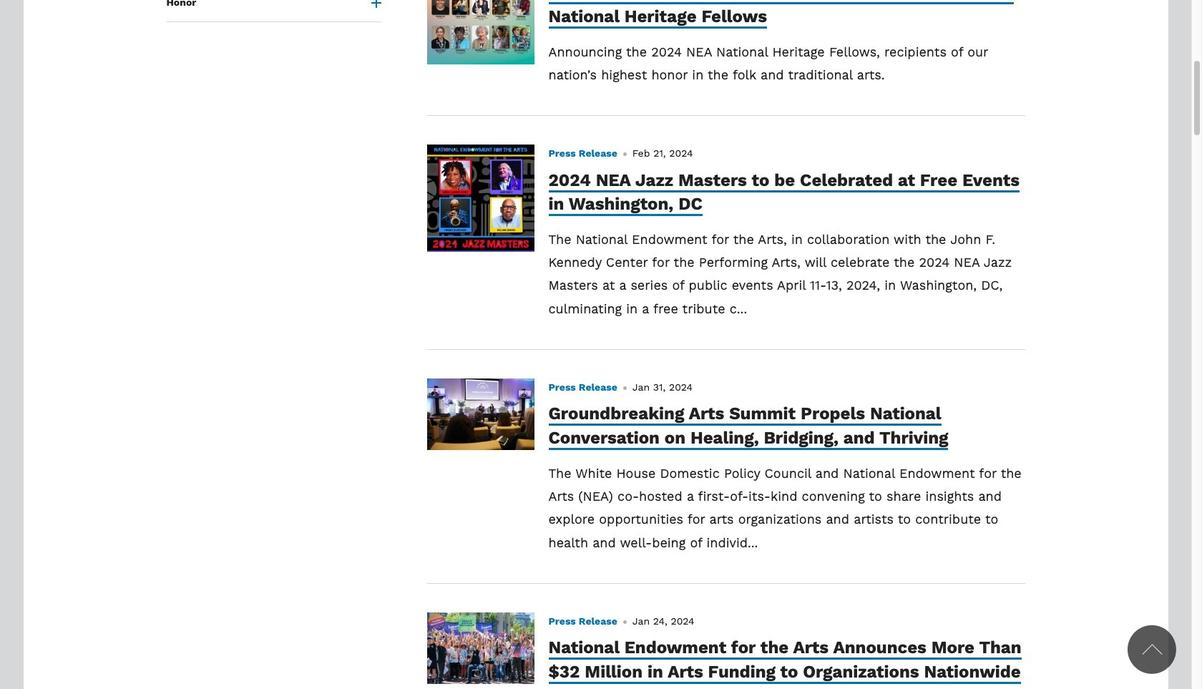 Task type: describe. For each thing, give the bounding box(es) containing it.
a group of children celebrate the arts in boston public schools. they are outside with their hands raised high, some holding signs that say "icreate" and "creative mind at work." many are wearing tie-dyed t-shirts and some hold musical instruments. image
[[427, 613, 534, 684]]

collage of 10 artists announcing the 2024 nea national heritage fellowships image
[[427, 0, 534, 65]]

asian man and black/latina woman on stage with screen behind them, audience members in chairs facing them. image
[[427, 379, 534, 450]]



Task type: vqa. For each thing, say whether or not it's contained in the screenshot.
Asian Man And Black/Latina Woman On Stage With Screen Behind Them, Audience Members In Chairs Facing Them. image
yes



Task type: locate. For each thing, give the bounding box(es) containing it.
collage of the 2024 nea jazz masters image
[[427, 145, 534, 252]]



